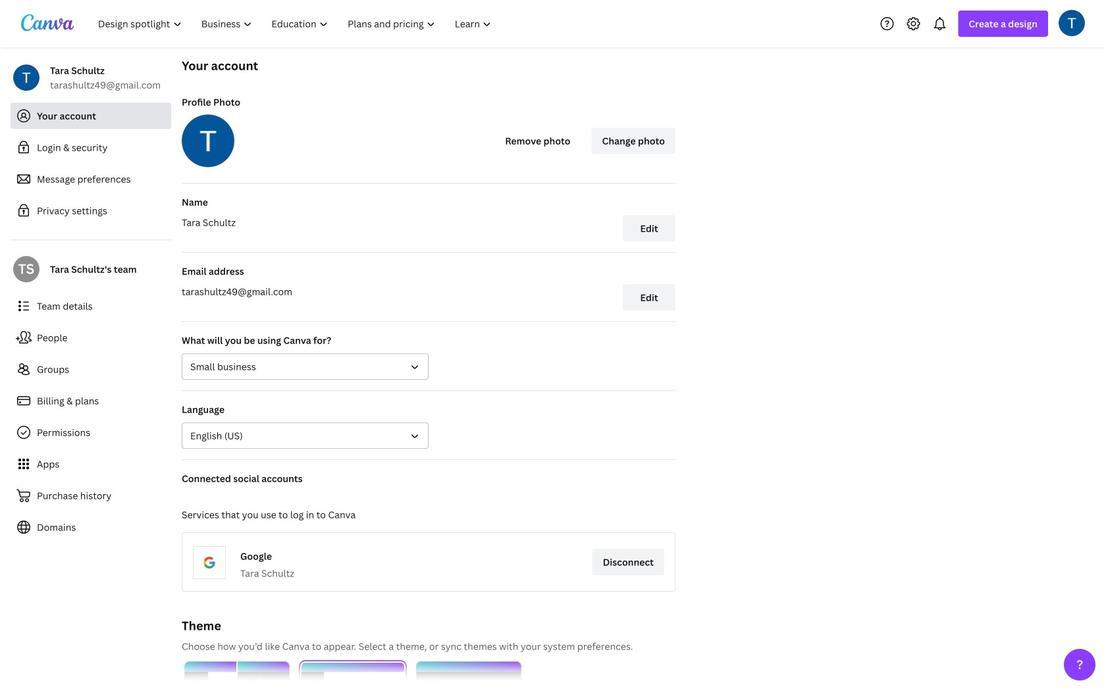 Task type: describe. For each thing, give the bounding box(es) containing it.
tara schultz image
[[1059, 10, 1085, 36]]



Task type: locate. For each thing, give the bounding box(es) containing it.
tara schultz's team image
[[13, 256, 40, 282]]

Language: English (US) button
[[182, 423, 429, 449]]

tara schultz's team element
[[13, 256, 40, 282]]

top level navigation element
[[90, 11, 503, 37]]

None button
[[182, 354, 429, 380], [184, 662, 290, 691], [300, 662, 406, 691], [416, 662, 521, 691], [182, 354, 429, 380], [184, 662, 290, 691], [300, 662, 406, 691], [416, 662, 521, 691]]



Task type: vqa. For each thing, say whether or not it's contained in the screenshot.
Pro?
no



